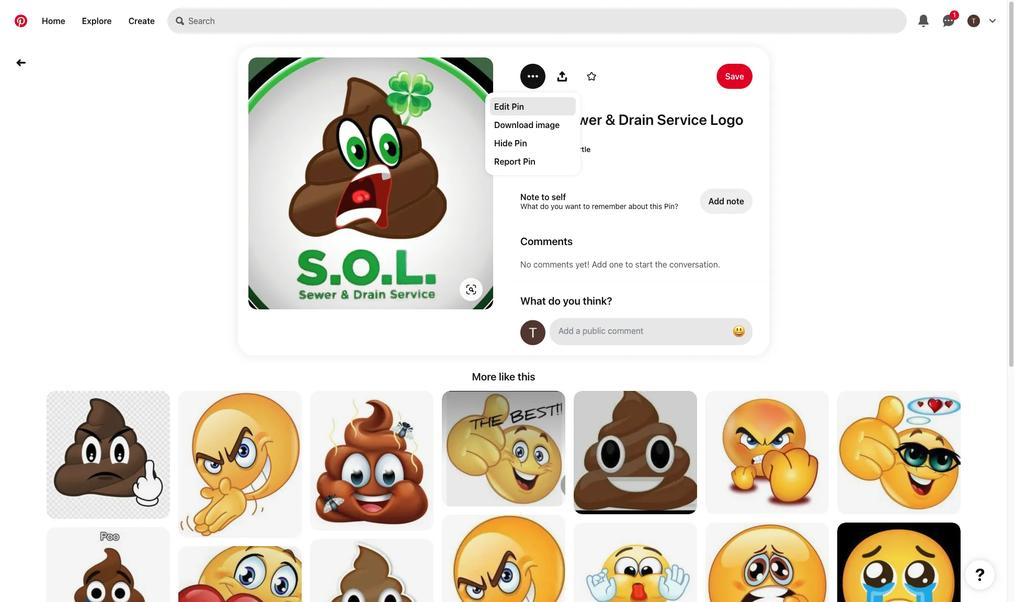 Task type: vqa. For each thing, say whether or not it's contained in the screenshot.
Log
no



Task type: locate. For each thing, give the bounding box(es) containing it.
you left think?
[[563, 294, 580, 307]]

to right want
[[583, 202, 590, 211]]

what left self
[[520, 202, 538, 211]]

this contains an image of: image
[[837, 523, 961, 602]]

comments
[[533, 260, 573, 270]]

do left self
[[540, 202, 549, 211]]

pin right hide
[[515, 138, 527, 148]]

to left self
[[541, 192, 549, 202]]

this right like
[[518, 371, 535, 383]]

edit
[[494, 101, 510, 111]]

add left one
[[592, 260, 607, 270]]

1 vertical spatial this
[[518, 371, 535, 383]]

add left note
[[708, 196, 724, 206]]

pin inside edit pin menu item
[[512, 101, 524, 111]]

what
[[520, 202, 538, 211], [520, 294, 546, 307]]

pin right edit on the top of page
[[512, 101, 524, 111]]

0 vertical spatial what
[[520, 202, 538, 211]]

0 horizontal spatial add
[[592, 260, 607, 270]]

add inside 'button'
[[708, 196, 724, 206]]

think?
[[583, 294, 612, 307]]

2 vertical spatial pin
[[523, 156, 535, 166]]

this left pin?
[[650, 202, 662, 211]]

8,171 emoticones vectores, ilustraciones y gráficos - 123rf image
[[310, 391, 434, 531]]

1 horizontal spatial add
[[708, 196, 724, 206]]

this may contain: an emo emo emo emo emo emo emo emo emo sticker image
[[310, 539, 434, 602]]

what up terryturtle85 image
[[520, 294, 546, 307]]

list
[[0, 391, 1007, 602]]

one
[[609, 260, 623, 270]]

this may contain: an emoticive smiley face making a hand gesture image
[[178, 391, 302, 538], [442, 515, 565, 602]]

0 vertical spatial do
[[540, 202, 549, 211]]

logo
[[710, 111, 743, 128]]

terry turtle image
[[967, 15, 980, 27]]

0 vertical spatial you
[[551, 202, 563, 211]]

Search text field
[[188, 8, 907, 33]]

0 horizontal spatial to
[[541, 192, 549, 202]]

1 what from the top
[[520, 202, 538, 211]]

to
[[541, 192, 549, 202], [583, 202, 590, 211], [625, 260, 633, 270]]

about
[[628, 202, 648, 211]]

1 button
[[936, 8, 961, 33]]

you
[[551, 202, 563, 211], [563, 294, 580, 307]]

0 vertical spatial this
[[650, 202, 662, 211]]

1 vertical spatial what
[[520, 294, 546, 307]]

terry
[[550, 145, 568, 153]]

😃 button
[[550, 318, 753, 345], [728, 321, 749, 342]]

conversation.
[[669, 260, 720, 270]]

terry turtle link
[[550, 145, 591, 153]]

do
[[540, 202, 549, 211], [548, 294, 561, 307]]

pin right report
[[523, 156, 535, 166]]

to right one
[[625, 260, 633, 270]]

turtle
[[570, 145, 591, 153]]

add note button
[[700, 189, 753, 214]]

1 horizontal spatial this may contain: an emoticive smiley face making a hand gesture image
[[442, 515, 565, 602]]

0 horizontal spatial this
[[518, 371, 535, 383]]

more like this
[[472, 371, 535, 383]]

add
[[708, 196, 724, 206], [592, 260, 607, 270]]

service
[[657, 111, 707, 128]]

1 vertical spatial pin
[[515, 138, 527, 148]]

0 vertical spatial add
[[708, 196, 724, 206]]

1 vertical spatial add
[[592, 260, 607, 270]]

1 horizontal spatial this
[[650, 202, 662, 211]]

do down comments
[[548, 294, 561, 307]]

1 vertical spatial you
[[563, 294, 580, 307]]

0 vertical spatial pin
[[512, 101, 524, 111]]

download
[[494, 120, 534, 130]]

edit pin
[[494, 101, 524, 111]]

story pin image image
[[248, 58, 493, 310]]

more
[[472, 371, 497, 383]]

the
[[655, 260, 667, 270]]

2 horizontal spatial to
[[625, 260, 633, 270]]

note to self what do you want to remember about this pin?
[[520, 192, 678, 211]]

yet!
[[575, 260, 590, 270]]

pin
[[512, 101, 524, 111], [515, 138, 527, 148], [523, 156, 535, 166]]

want
[[565, 202, 581, 211]]

this
[[650, 202, 662, 211], [518, 371, 535, 383]]

s.o.l. sewer & drain service logo link
[[520, 111, 753, 128]]

no
[[520, 260, 531, 270]]

this may contain: an emoticive smiley face giving the thumbs up sign with the words the best image
[[442, 391, 565, 507]]

self
[[551, 192, 566, 202]]

edit pin menu item
[[490, 97, 576, 116]]

you left want
[[551, 202, 563, 211]]

terry turtle
[[550, 145, 591, 153]]

0 horizontal spatial this may contain: an emoticive smiley face making a hand gesture image
[[178, 391, 302, 538]]

this contains an image of: oops image
[[47, 528, 170, 602]]



Task type: describe. For each thing, give the bounding box(es) containing it.
this inside the 'note to self what do you want to remember about this pin?'
[[650, 202, 662, 211]]

add note
[[708, 196, 744, 206]]

search icon image
[[176, 17, 184, 25]]

note
[[726, 196, 744, 206]]

this may contain: a smiley face holding a heart with the words est va paas segurdores image
[[178, 546, 302, 602]]

this may contain: an emoticive smiley face with one hand up and two fingers in the air image
[[574, 523, 697, 602]]

comments
[[520, 235, 573, 247]]

this may contain: an emoticive yellow smiley face with big blue eyes and one hand on his chin image
[[705, 391, 829, 515]]

sewer
[[560, 111, 602, 128]]

😃
[[733, 324, 745, 339]]

pin for edit pin
[[512, 101, 524, 111]]

drain
[[619, 111, 654, 128]]

2 what from the top
[[520, 294, 546, 307]]

no comments yet! add one to start the conversation.
[[520, 260, 720, 270]]

report
[[494, 156, 521, 166]]

save button
[[717, 64, 753, 89]]

this may contain: an emoticive smiley face with sunglasses and hearts above it image
[[837, 391, 961, 515]]

this may contain: an emoticive smiley face holding his hands to his mouth image
[[705, 523, 829, 602]]

Add a public comment field
[[559, 326, 720, 336]]

this may contain: an emo emo emo emo emo emo emo emo emo emo emo emo em and emo emo emo emo emo emo emo emo emo emo emo emo emo emo em image
[[47, 391, 170, 520]]

&
[[605, 111, 615, 128]]

pin for hide pin
[[515, 138, 527, 148]]

explore link
[[74, 8, 120, 33]]

this may contain: an emo emo emo emo emo emo emo emo emo emo emo emo em someones emo emo emo emo emo emo emo emo emo emo emo emo emo emo image
[[574, 391, 697, 515]]

pin for report pin
[[523, 156, 535, 166]]

comments button
[[520, 235, 753, 247]]

home
[[42, 16, 65, 26]]

create
[[128, 16, 155, 26]]

you inside the 'note to self what do you want to remember about this pin?'
[[551, 202, 563, 211]]

report pin
[[494, 156, 535, 166]]

what inside the 'note to self what do you want to remember about this pin?'
[[520, 202, 538, 211]]

note
[[520, 192, 539, 202]]

like
[[499, 371, 515, 383]]

s.o.l.
[[520, 111, 557, 128]]

explore
[[82, 16, 112, 26]]

start
[[635, 260, 653, 270]]

hide
[[494, 138, 513, 148]]

terry turtle avatar link image
[[520, 136, 545, 162]]

1 horizontal spatial to
[[583, 202, 590, 211]]

home link
[[33, 8, 74, 33]]

1
[[953, 11, 956, 19]]

download image
[[494, 120, 560, 130]]

pin?
[[664, 202, 678, 211]]

hide pin
[[494, 138, 527, 148]]

image
[[536, 120, 560, 130]]

s.o.l. sewer & drain service logo
[[520, 111, 743, 128]]

create link
[[120, 8, 163, 33]]

remember
[[592, 202, 626, 211]]

terryturtle85 image
[[520, 320, 545, 345]]

do inside the 'note to self what do you want to remember about this pin?'
[[540, 202, 549, 211]]

what do you think?
[[520, 294, 612, 307]]

1 vertical spatial do
[[548, 294, 561, 307]]

save
[[725, 71, 744, 81]]



